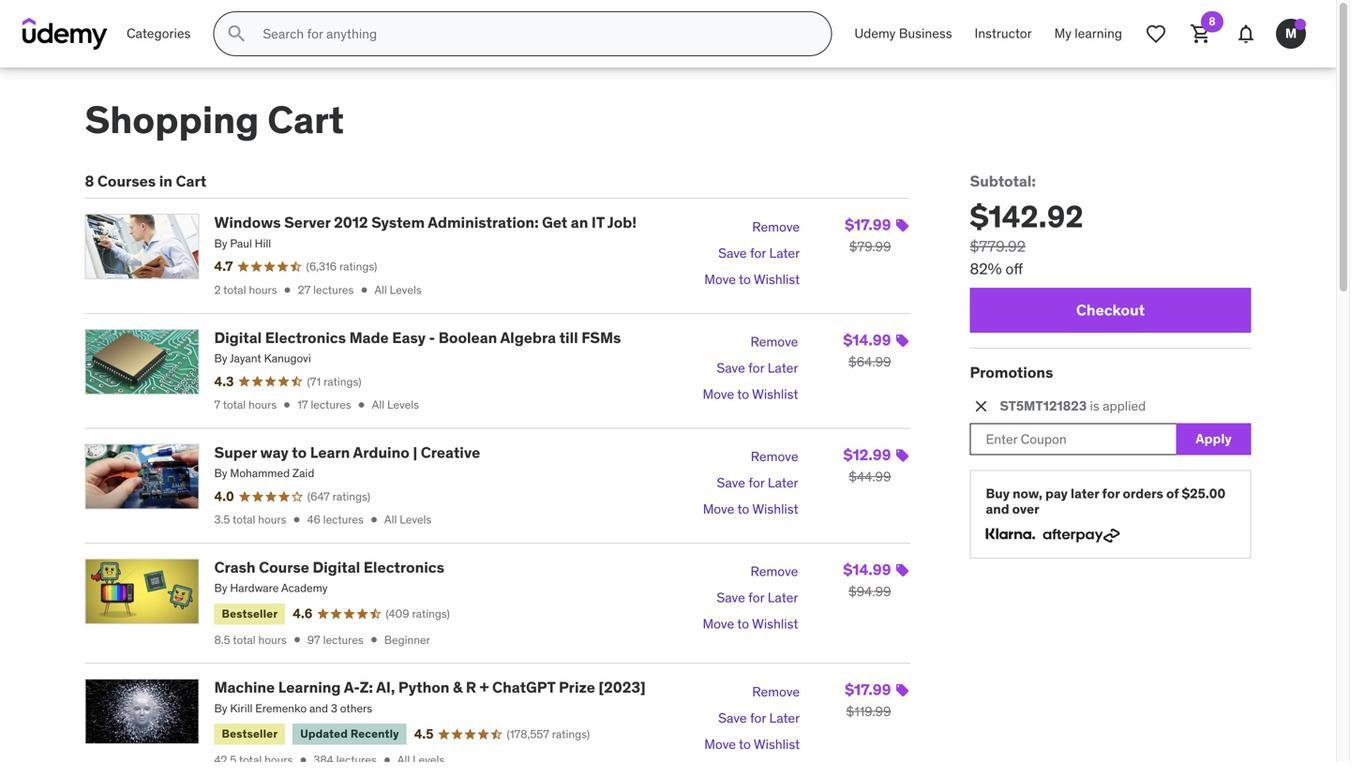 Task type: describe. For each thing, give the bounding box(es) containing it.
remove save for later move to wishlist for $12.99
[[703, 448, 798, 518]]

later
[[1071, 485, 1099, 502]]

electronics inside the 'digital electronics made easy - boolean algebra till fsms by jayant kanugovi'
[[265, 328, 346, 347]]

now,
[[1013, 485, 1043, 502]]

all levels for administration:
[[374, 283, 422, 297]]

algebra
[[500, 328, 556, 347]]

apply button
[[1176, 423, 1251, 455]]

is
[[1090, 397, 1100, 414]]

hill
[[255, 236, 271, 251]]

subtotal:
[[970, 172, 1036, 191]]

a-
[[344, 678, 360, 697]]

jayant
[[230, 351, 261, 366]]

(71 ratings)
[[307, 374, 361, 389]]

|
[[413, 443, 417, 462]]

Search for anything text field
[[259, 18, 809, 50]]

2
[[214, 283, 221, 297]]

course
[[259, 558, 309, 577]]

udemy business
[[854, 25, 952, 42]]

paul
[[230, 236, 252, 251]]

to for $17.99 remove button
[[739, 271, 751, 288]]

lectures right 97
[[323, 633, 364, 647]]

way
[[260, 443, 289, 462]]

(71
[[307, 374, 321, 389]]

super way to learn arduino | creative link
[[214, 443, 480, 462]]

submit search image
[[225, 23, 248, 45]]

promotions
[[970, 363, 1053, 382]]

wishlist for $12.99
[[752, 501, 798, 518]]

17 lectures
[[297, 398, 351, 412]]

hours left 97
[[258, 633, 287, 647]]

ratings) inside 409 ratings element
[[412, 607, 450, 621]]

shopping cart
[[85, 96, 344, 143]]

-
[[429, 328, 435, 347]]

total right 8.5
[[233, 633, 256, 647]]

$17.99 for $17.99 $119.99
[[845, 680, 891, 700]]

0 horizontal spatial cart
[[176, 172, 206, 191]]

ratings) for to
[[333, 489, 370, 504]]

all for system
[[374, 283, 387, 297]]

$17.99 $119.99
[[845, 680, 891, 720]]

save for $14.99
[[717, 360, 745, 376]]

move for $12.99
[[703, 501, 734, 518]]

8.5 total hours
[[214, 633, 287, 647]]

remove for $12.99
[[751, 448, 798, 465]]

$79.99
[[849, 238, 891, 255]]

save for later button for $12.99
[[717, 470, 798, 496]]

by inside 'machine learning a-z: ai, python & r + chatgpt prize [2023] by kirill eremenko and 3 others'
[[214, 701, 227, 716]]

all for learn
[[384, 513, 397, 527]]

by inside super way to learn arduino | creative by mohammed zaid
[[214, 466, 227, 481]]

8 for 8
[[1209, 14, 1216, 29]]

shopping
[[85, 96, 259, 143]]

82%
[[970, 259, 1002, 279]]

coupon icon image for digital electronics made easy - boolean algebra till fsms
[[895, 333, 910, 348]]

2012
[[334, 213, 368, 232]]

lectures for 2012
[[313, 283, 354, 297]]

digital electronics made easy - boolean algebra till fsms by jayant kanugovi
[[214, 328, 621, 366]]

by inside windows server 2012 system administration: get an it job! by paul hill
[[214, 236, 227, 251]]

3.5
[[214, 513, 230, 527]]

later left $119.99
[[769, 710, 800, 727]]

all for easy
[[372, 398, 385, 412]]

made
[[349, 328, 389, 347]]

electronics inside crash course digital electronics by hardware academy
[[364, 558, 444, 577]]

to for remove button left of $17.99 $119.99
[[739, 736, 751, 753]]

eremenko
[[255, 701, 307, 716]]

46 lectures
[[307, 513, 364, 527]]

learning
[[278, 678, 341, 697]]

7 total hours
[[214, 398, 277, 412]]

levels for arduino
[[400, 513, 432, 527]]

till
[[559, 328, 578, 347]]

an
[[571, 213, 588, 232]]

my
[[1054, 25, 1072, 42]]

4.5
[[414, 726, 434, 743]]

udemy
[[854, 25, 896, 42]]

6,316 ratings element
[[306, 259, 377, 275]]

categories button
[[115, 11, 202, 56]]

xxsmall image left 46
[[290, 513, 303, 527]]

xxsmall image for course
[[290, 634, 304, 647]]

my learning
[[1054, 25, 1122, 42]]

bestseller for machine
[[222, 727, 278, 741]]

m link
[[1269, 11, 1314, 56]]

7
[[214, 398, 220, 412]]

all levels for arduino
[[384, 513, 432, 527]]

courses
[[97, 172, 156, 191]]

27 lectures
[[298, 283, 354, 297]]

others
[[340, 701, 372, 716]]

you have alerts image
[[1295, 19, 1306, 30]]

$14.99 $94.99
[[843, 560, 891, 600]]

remove button for $17.99
[[752, 214, 800, 240]]

and inside the buy now, pay later for orders of $25.00 and over
[[986, 501, 1009, 518]]

boolean
[[439, 328, 497, 347]]

97
[[307, 633, 320, 647]]

later left $14.99 $94.99
[[768, 589, 798, 606]]

move for $14.99
[[703, 386, 734, 403]]

buy
[[986, 485, 1010, 502]]

updated recently
[[300, 727, 399, 741]]

checkout button
[[970, 288, 1251, 333]]

remove left $17.99 $119.99
[[752, 683, 800, 700]]

ai,
[[376, 678, 395, 697]]

remove for $17.99
[[752, 218, 800, 235]]

27
[[298, 283, 311, 297]]

super
[[214, 443, 257, 462]]

windows
[[214, 213, 281, 232]]

ratings) for made
[[324, 374, 361, 389]]

st5mt121823 is applied
[[1000, 397, 1146, 414]]

71 ratings element
[[307, 374, 361, 390]]

coupon icon image for windows server 2012 system administration: get an it job!
[[895, 218, 910, 233]]

8 courses in cart
[[85, 172, 206, 191]]

$44.99
[[849, 468, 891, 485]]

machine learning a-z: ai, python & r + chatgpt prize [2023] by kirill eremenko and 3 others
[[214, 678, 646, 716]]

udemy image
[[23, 18, 108, 50]]

crash course digital electronics link
[[214, 558, 444, 577]]

8.5
[[214, 633, 230, 647]]

3.5 total hours
[[214, 513, 286, 527]]

(178,557 ratings)
[[507, 727, 590, 742]]

small image
[[972, 397, 991, 416]]

$14.99 for $14.99 $94.99
[[843, 560, 891, 579]]

klarna image
[[986, 525, 1036, 543]]

job!
[[607, 213, 637, 232]]

17
[[297, 398, 308, 412]]

my learning link
[[1043, 11, 1134, 56]]

lectures for made
[[311, 398, 351, 412]]

3
[[331, 701, 337, 716]]

(409 ratings)
[[386, 607, 450, 621]]

(178,557
[[507, 727, 549, 742]]

crash
[[214, 558, 256, 577]]

applied
[[1103, 397, 1146, 414]]

remove left $14.99 $94.99
[[751, 563, 798, 580]]

off
[[1005, 259, 1023, 279]]



Task type: locate. For each thing, give the bounding box(es) containing it.
all down 6,316 ratings element
[[374, 283, 387, 297]]

apply
[[1196, 430, 1232, 447]]

$14.99 for $14.99 $64.99
[[843, 330, 891, 350]]

hours for digital
[[248, 398, 277, 412]]

move
[[704, 271, 736, 288], [703, 386, 734, 403], [703, 501, 734, 518], [703, 616, 734, 633], [704, 736, 736, 753]]

all up 'arduino'
[[372, 398, 385, 412]]

coupon icon image right $14.99 $94.99
[[895, 563, 910, 578]]

by down crash
[[214, 581, 227, 596]]

udemy business link
[[843, 11, 963, 56]]

0 vertical spatial electronics
[[265, 328, 346, 347]]

save
[[718, 245, 747, 262], [717, 360, 745, 376], [717, 475, 745, 491], [717, 589, 745, 606], [718, 710, 747, 727]]

crash course digital electronics by hardware academy
[[214, 558, 444, 596]]

wishlist for $17.99
[[754, 271, 800, 288]]

1 vertical spatial all levels
[[372, 398, 419, 412]]

1 bestseller from the top
[[222, 607, 278, 621]]

remove button left the $14.99 $64.99
[[751, 329, 798, 355]]

categories
[[127, 25, 191, 42]]

178,557 ratings element
[[507, 727, 590, 742]]

0 vertical spatial all levels
[[374, 283, 422, 297]]

updated
[[300, 727, 348, 741]]

remove save for later move to wishlist for $14.99
[[703, 333, 798, 403]]

1 by from the top
[[214, 236, 227, 251]]

(647
[[307, 489, 330, 504]]

(6,316 ratings)
[[306, 259, 377, 274]]

(647 ratings)
[[307, 489, 370, 504]]

super way to learn arduino | creative by mohammed zaid
[[214, 443, 480, 481]]

over
[[1012, 501, 1039, 518]]

2 by from the top
[[214, 351, 227, 366]]

1 vertical spatial all
[[372, 398, 385, 412]]

97 lectures
[[307, 633, 364, 647]]

1 horizontal spatial 8
[[1209, 14, 1216, 29]]

0 horizontal spatial digital
[[214, 328, 262, 347]]

all levels up 'arduino'
[[372, 398, 419, 412]]

arduino
[[353, 443, 410, 462]]

$94.99
[[848, 583, 891, 600]]

levels up easy
[[390, 283, 422, 297]]

xxsmall image for learning
[[297, 754, 310, 762]]

0 horizontal spatial electronics
[[265, 328, 346, 347]]

later for $12.99
[[768, 475, 798, 491]]

levels for administration:
[[390, 283, 422, 297]]

hardware
[[230, 581, 279, 596]]

save for $12.99
[[717, 475, 745, 491]]

1 vertical spatial levels
[[387, 398, 419, 412]]

8 left "notifications" image
[[1209, 14, 1216, 29]]

remove left the $14.99 $64.99
[[751, 333, 798, 350]]

remove
[[752, 218, 800, 235], [751, 333, 798, 350], [751, 448, 798, 465], [751, 563, 798, 580], [752, 683, 800, 700]]

xxsmall image down recently
[[380, 754, 394, 762]]

later for $14.99
[[768, 360, 798, 376]]

orders
[[1123, 485, 1163, 502]]

total for super
[[233, 513, 255, 527]]

xxsmall image down 6,316 ratings element
[[358, 284, 371, 297]]

by inside the 'digital electronics made easy - boolean algebra till fsms by jayant kanugovi'
[[214, 351, 227, 366]]

coupon icon image right $17.99 $119.99
[[895, 683, 910, 698]]

ratings) right (6,316
[[339, 259, 377, 274]]

8 for 8 courses in cart
[[85, 172, 94, 191]]

by up 4.0
[[214, 466, 227, 481]]

1 vertical spatial electronics
[[364, 558, 444, 577]]

bestseller
[[222, 607, 278, 621], [222, 727, 278, 741]]

to for remove button for $14.99
[[737, 386, 749, 403]]

windows server 2012 system administration: get an it job! link
[[214, 213, 637, 232]]

remove button for $12.99
[[751, 444, 798, 470]]

2 coupon icon image from the top
[[895, 333, 910, 348]]

$17.99 for $17.99 $79.99
[[845, 215, 891, 235]]

$12.99
[[843, 445, 891, 464]]

levels down |
[[400, 513, 432, 527]]

all levels up easy
[[374, 283, 422, 297]]

total right the 2
[[223, 283, 246, 297]]

by left paul
[[214, 236, 227, 251]]

prize
[[559, 678, 595, 697]]

later left $12.99 $44.99
[[768, 475, 798, 491]]

Enter Coupon text field
[[970, 423, 1176, 455]]

hours left 17
[[248, 398, 277, 412]]

python
[[398, 678, 450, 697]]

electronics
[[265, 328, 346, 347], [364, 558, 444, 577]]

0 vertical spatial $17.99
[[845, 215, 891, 235]]

levels for -
[[387, 398, 419, 412]]

save for later button for $17.99
[[718, 240, 800, 266]]

all levels down |
[[384, 513, 432, 527]]

total right "3.5"
[[233, 513, 255, 527]]

pay
[[1045, 485, 1068, 502]]

and left the 3
[[309, 701, 328, 716]]

coupon icon image right the $14.99 $64.99
[[895, 333, 910, 348]]

move to wishlist button for $14.99
[[703, 381, 798, 408]]

$14.99 $64.99
[[843, 330, 891, 370]]

move to wishlist button for $17.99
[[704, 266, 800, 293]]

1 vertical spatial $17.99
[[845, 680, 891, 700]]

1 vertical spatial xxsmall image
[[290, 634, 304, 647]]

2 bestseller from the top
[[222, 727, 278, 741]]

digital electronics made easy - boolean algebra till fsms link
[[214, 328, 621, 347]]

by left kirill on the left bottom of page
[[214, 701, 227, 716]]

and inside 'machine learning a-z: ai, python & r + chatgpt prize [2023] by kirill eremenko and 3 others'
[[309, 701, 328, 716]]

0 vertical spatial levels
[[390, 283, 422, 297]]

xxsmall image left 97
[[290, 634, 304, 647]]

1 vertical spatial bestseller
[[222, 727, 278, 741]]

to for remove button corresponding to $12.99
[[737, 501, 749, 518]]

2 $14.99 from the top
[[843, 560, 891, 579]]

r
[[466, 678, 476, 697]]

later for $17.99
[[769, 245, 800, 262]]

xxsmall image left beginner
[[367, 634, 380, 647]]

$64.99
[[848, 353, 891, 370]]

all levels
[[374, 283, 422, 297], [372, 398, 419, 412], [384, 513, 432, 527]]

xxsmall image
[[281, 284, 294, 297], [358, 284, 371, 297], [355, 398, 368, 412], [290, 513, 303, 527], [367, 513, 381, 527], [367, 634, 380, 647], [380, 754, 394, 762]]

st5mt121823
[[1000, 397, 1087, 414]]

digital inside the 'digital electronics made easy - boolean algebra till fsms by jayant kanugovi'
[[214, 328, 262, 347]]

machine learning a-z: ai, python & r + chatgpt prize [2023] link
[[214, 678, 646, 697]]

and up klarna image
[[986, 501, 1009, 518]]

xxsmall image left 17
[[281, 398, 294, 412]]

2 vertical spatial levels
[[400, 513, 432, 527]]

8 link
[[1179, 11, 1224, 56]]

to inside super way to learn arduino | creative by mohammed zaid
[[292, 443, 307, 462]]

ratings) right (409 at the left bottom
[[412, 607, 450, 621]]

system
[[371, 213, 425, 232]]

1 coupon icon image from the top
[[895, 218, 910, 233]]

ratings) inside 647 ratings element
[[333, 489, 370, 504]]

4 by from the top
[[214, 581, 227, 596]]

ratings) right (178,557
[[552, 727, 590, 742]]

remove button for $14.99
[[751, 329, 798, 355]]

coupon icon image right '$17.99 $79.99'
[[895, 218, 910, 233]]

ratings) inside 178,557 ratings element
[[552, 727, 590, 742]]

save for later button for $14.99
[[717, 355, 798, 381]]

wishlist image
[[1145, 23, 1167, 45]]

$17.99 up $119.99
[[845, 680, 891, 700]]

electronics up kanugovi
[[265, 328, 346, 347]]

move to wishlist button for $12.99
[[703, 496, 798, 523]]

by inside crash course digital electronics by hardware academy
[[214, 581, 227, 596]]

1 vertical spatial cart
[[176, 172, 206, 191]]

$17.99 up the $79.99
[[845, 215, 891, 235]]

$25.00
[[1182, 485, 1226, 502]]

hours for windows
[[249, 283, 277, 297]]

[2023]
[[599, 678, 646, 697]]

shopping cart with 8 items image
[[1190, 23, 1212, 45]]

$119.99
[[846, 703, 891, 720]]

creative
[[421, 443, 480, 462]]

46
[[307, 513, 320, 527]]

1 horizontal spatial and
[[986, 501, 1009, 518]]

$14.99 up $94.99
[[843, 560, 891, 579]]

0 vertical spatial all
[[374, 283, 387, 297]]

4.3
[[214, 373, 234, 390]]

electronics up (409 at the left bottom
[[364, 558, 444, 577]]

+
[[480, 678, 489, 697]]

coupon icon image right $12.99
[[895, 448, 910, 463]]

for inside the buy now, pay later for orders of $25.00 and over
[[1102, 485, 1120, 502]]

$12.99 $44.99
[[843, 445, 891, 485]]

$14.99 up $64.99
[[843, 330, 891, 350]]

xxsmall image down 71 ratings element
[[355, 398, 368, 412]]

remove button left $12.99
[[751, 444, 798, 470]]

remove left $12.99
[[751, 448, 798, 465]]

1 vertical spatial 8
[[85, 172, 94, 191]]

windows server 2012 system administration: get an it job! by paul hill
[[214, 213, 637, 251]]

bestseller for crash
[[222, 607, 278, 621]]

bestseller down kirill on the left bottom of page
[[222, 727, 278, 741]]

learning
[[1075, 25, 1122, 42]]

instructor link
[[963, 11, 1043, 56]]

lectures
[[313, 283, 354, 297], [311, 398, 351, 412], [323, 513, 364, 527], [323, 633, 364, 647]]

remove for $14.99
[[751, 333, 798, 350]]

save for $17.99
[[718, 245, 747, 262]]

total for windows
[[223, 283, 246, 297]]

all levels for -
[[372, 398, 419, 412]]

2 total hours
[[214, 283, 277, 297]]

2 vertical spatial all levels
[[384, 513, 432, 527]]

0 vertical spatial cart
[[267, 96, 344, 143]]

checkout
[[1076, 301, 1145, 320]]

fsms
[[582, 328, 621, 347]]

total for digital
[[223, 398, 246, 412]]

ratings) right "(71"
[[324, 374, 361, 389]]

4.0
[[214, 488, 234, 505]]

remove button left '$17.99 $79.99'
[[752, 214, 800, 240]]

easy
[[392, 328, 426, 347]]

hours left 27
[[249, 283, 277, 297]]

remove button left $17.99 $119.99
[[752, 679, 800, 705]]

4 coupon icon image from the top
[[895, 563, 910, 578]]

1 $14.99 from the top
[[843, 330, 891, 350]]

0 vertical spatial digital
[[214, 328, 262, 347]]

to for remove button to the left of $14.99 $94.99
[[737, 616, 749, 633]]

move to wishlist button
[[704, 266, 800, 293], [703, 381, 798, 408], [703, 496, 798, 523], [703, 611, 798, 638], [704, 731, 800, 758]]

0 horizontal spatial and
[[309, 701, 328, 716]]

coupon icon image for super way to learn arduino | creative
[[895, 448, 910, 463]]

server
[[284, 213, 331, 232]]

buy now, pay later for orders of $25.00 and over
[[986, 485, 1226, 518]]

all right 46 lectures
[[384, 513, 397, 527]]

409 ratings element
[[386, 606, 450, 622]]

1 vertical spatial $14.99
[[843, 560, 891, 579]]

by up 4.3 at left
[[214, 351, 227, 366]]

zaid
[[292, 466, 314, 481]]

0 vertical spatial and
[[986, 501, 1009, 518]]

afterpay image
[[1043, 529, 1120, 543]]

xxsmall image right 46 lectures
[[367, 513, 381, 527]]

and
[[986, 501, 1009, 518], [309, 701, 328, 716]]

wishlist
[[754, 271, 800, 288], [752, 386, 798, 403], [752, 501, 798, 518], [752, 616, 798, 633], [754, 736, 800, 753]]

1 horizontal spatial cart
[[267, 96, 344, 143]]

0 horizontal spatial 8
[[85, 172, 94, 191]]

levels up |
[[387, 398, 419, 412]]

chatgpt
[[492, 678, 555, 697]]

machine
[[214, 678, 275, 697]]

wishlist for $14.99
[[752, 386, 798, 403]]

0 vertical spatial $14.99
[[843, 330, 891, 350]]

digital inside crash course digital electronics by hardware academy
[[313, 558, 360, 577]]

lectures down 6,316 ratings element
[[313, 283, 354, 297]]

$779.92
[[970, 237, 1026, 256]]

lectures down 647 ratings element
[[323, 513, 364, 527]]

hours for super
[[258, 513, 286, 527]]

hours
[[249, 283, 277, 297], [248, 398, 277, 412], [258, 513, 286, 527], [258, 633, 287, 647]]

5 by from the top
[[214, 701, 227, 716]]

lectures for to
[[323, 513, 364, 527]]

bestseller down hardware
[[222, 607, 278, 621]]

notifications image
[[1235, 23, 1257, 45]]

academy
[[281, 581, 328, 596]]

ratings) inside 6,316 ratings element
[[339, 259, 377, 274]]

3 by from the top
[[214, 466, 227, 481]]

1 $17.99 from the top
[[845, 215, 891, 235]]

mohammed
[[230, 466, 290, 481]]

it
[[592, 213, 605, 232]]

digital up jayant
[[214, 328, 262, 347]]

lectures down 71 ratings element
[[311, 398, 351, 412]]

ratings) up 46 lectures
[[333, 489, 370, 504]]

5 coupon icon image from the top
[[895, 683, 910, 698]]

ratings) inside 71 ratings element
[[324, 374, 361, 389]]

1 horizontal spatial electronics
[[364, 558, 444, 577]]

hours left 46
[[258, 513, 286, 527]]

0 vertical spatial 8
[[1209, 14, 1216, 29]]

xxsmall image left 27
[[281, 284, 294, 297]]

0 vertical spatial xxsmall image
[[281, 398, 294, 412]]

2 vertical spatial xxsmall image
[[297, 754, 310, 762]]

beginner
[[384, 633, 430, 647]]

1 vertical spatial and
[[309, 701, 328, 716]]

digital up academy
[[313, 558, 360, 577]]

for
[[750, 245, 766, 262], [748, 360, 764, 376], [749, 475, 765, 491], [1102, 485, 1120, 502], [748, 589, 764, 606], [750, 710, 766, 727]]

move for $17.99
[[704, 271, 736, 288]]

1 horizontal spatial digital
[[313, 558, 360, 577]]

later left '$17.99 $79.99'
[[769, 245, 800, 262]]

647 ratings element
[[307, 489, 370, 505]]

remove save for later move to wishlist for $17.99
[[704, 218, 800, 288]]

business
[[899, 25, 952, 42]]

2 $17.99 from the top
[[845, 680, 891, 700]]

kirill
[[230, 701, 253, 716]]

ratings) for 2012
[[339, 259, 377, 274]]

xxsmall image
[[281, 398, 294, 412], [290, 634, 304, 647], [297, 754, 310, 762]]

0 vertical spatial bestseller
[[222, 607, 278, 621]]

z:
[[360, 678, 373, 697]]

remove left '$17.99 $79.99'
[[752, 218, 800, 235]]

remove button left $14.99 $94.99
[[751, 559, 798, 585]]

subtotal: $142.92 $779.92 82% off
[[970, 172, 1084, 279]]

8 left 'courses'
[[85, 172, 94, 191]]

xxsmall image down the updated on the left
[[297, 754, 310, 762]]

3 coupon icon image from the top
[[895, 448, 910, 463]]

total right 7
[[223, 398, 246, 412]]

1 vertical spatial digital
[[313, 558, 360, 577]]

2 vertical spatial all
[[384, 513, 397, 527]]

coupon icon image
[[895, 218, 910, 233], [895, 333, 910, 348], [895, 448, 910, 463], [895, 563, 910, 578], [895, 683, 910, 698]]

later left the $14.99 $64.99
[[768, 360, 798, 376]]

(6,316
[[306, 259, 337, 274]]

all
[[374, 283, 387, 297], [372, 398, 385, 412], [384, 513, 397, 527]]

ratings)
[[339, 259, 377, 274], [324, 374, 361, 389], [333, 489, 370, 504], [412, 607, 450, 621], [552, 727, 590, 742]]



Task type: vqa. For each thing, say whether or not it's contained in the screenshot.


